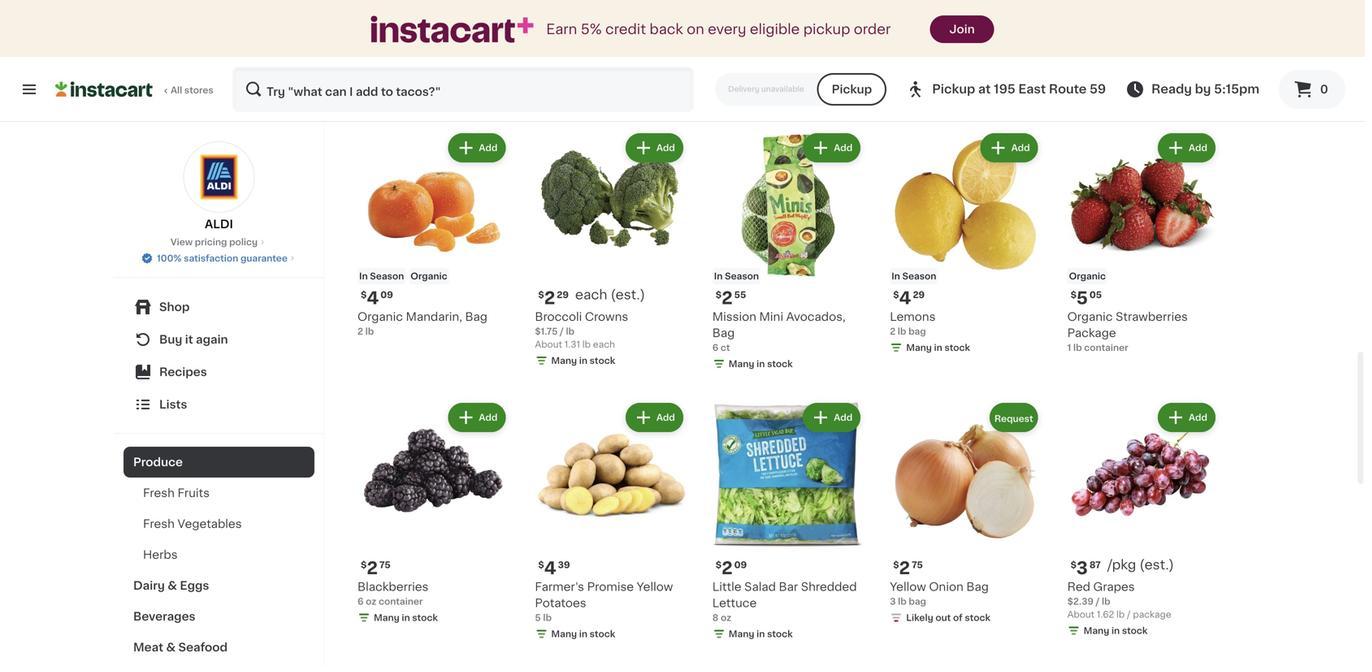 Task type: vqa. For each thing, say whether or not it's contained in the screenshot.


Task type: describe. For each thing, give the bounding box(es) containing it.
likely out of stock
[[906, 614, 991, 623]]

ready
[[1152, 83, 1192, 95]]

add button for broccoli crowns
[[626, 133, 683, 162]]

/ for 3
[[1096, 597, 1100, 606]]

aldi
[[205, 219, 233, 230]]

in down potatoes
[[579, 630, 588, 639]]

add button for organic mandarin, bag
[[448, 133, 506, 162]]

all
[[171, 86, 182, 95]]

organic up 'mandarin,' on the left of the page
[[411, 272, 447, 281]]

add button for lemons
[[981, 133, 1038, 162]]

package inside raspberries package 6 oz container
[[429, 41, 478, 53]]

4 for lemons
[[899, 290, 911, 307]]

ready by 5:15pm
[[1152, 83, 1260, 95]]

flat
[[535, 58, 556, 69]]

/pkg (est.)
[[1107, 559, 1174, 572]]

in down 'baby peeled carrots 16 oz'
[[757, 73, 765, 82]]

lb up 1.62
[[1102, 597, 1111, 606]]

100% satisfaction guarantee button
[[141, 249, 297, 265]]

$ 2 09
[[716, 560, 747, 577]]

add button for little salad bar shredded lettuce
[[803, 403, 861, 432]]

$ 1 45
[[716, 20, 743, 37]]

vegetables
[[178, 518, 242, 530]]

blackberries 6 oz container
[[358, 582, 429, 606]]

$ for mission mini avocados, bag
[[716, 291, 722, 300]]

container inside blackberries 6 oz container
[[379, 597, 423, 606]]

organic strawberries package 1 lb container
[[1067, 311, 1188, 352]]

many in stock for baby peeled carrots
[[729, 73, 793, 82]]

pickup for pickup
[[832, 84, 872, 95]]

view pricing policy link
[[171, 236, 267, 249]]

blackberries
[[358, 582, 429, 593]]

fresh vegetables link
[[124, 509, 314, 540]]

many down blackberries 6 oz container
[[374, 614, 400, 623]]

each inside cucumber 1 each many in stock
[[1073, 57, 1096, 66]]

raspberries package 6 oz container
[[358, 41, 478, 66]]

$ 2 75 for yellow
[[893, 560, 923, 577]]

lb inside lemons 2 lb bag
[[898, 327, 906, 336]]

each inside the $ 2 29 each (est.)
[[575, 289, 607, 302]]

2 inside organic mandarin, bag 2 lb
[[358, 327, 363, 336]]

$ 4 09
[[361, 290, 393, 307]]

55
[[734, 291, 746, 300]]

75 for blackberries
[[379, 561, 391, 570]]

many in stock for lemons
[[906, 344, 970, 352]]

apples,
[[959, 41, 1002, 53]]

baby
[[713, 41, 742, 53]]

many down ct
[[729, 360, 755, 369]]

in down the mission mini avocados, bag 6 ct
[[757, 360, 765, 369]]

0 vertical spatial 5
[[1077, 290, 1088, 307]]

6 inside blackberries 6 oz container
[[358, 597, 364, 606]]

on
[[687, 22, 704, 36]]

$ 5 05
[[1071, 290, 1102, 307]]

$ 1 65
[[538, 20, 565, 37]]

buy it again link
[[124, 323, 314, 356]]

aldi link
[[183, 141, 255, 232]]

produce
[[133, 457, 183, 468]]

29 inside 3 29
[[380, 21, 392, 30]]

2 inside honeycrisp apples, bag 2 lb many in stock
[[890, 57, 896, 66]]

lb inside farmer's promise yellow potatoes 5 lb
[[543, 614, 552, 623]]

3 inside 'yellow onion bag 3 lb bag'
[[890, 597, 896, 606]]

little salad bar shredded lettuce 8 oz
[[713, 582, 857, 623]]

herbs
[[143, 549, 178, 561]]

shredded
[[801, 582, 857, 593]]

5%
[[581, 22, 602, 36]]

many in stock for farmer's promise yellow potatoes
[[551, 630, 615, 639]]

3 29
[[367, 20, 392, 37]]

many down potatoes
[[551, 630, 577, 639]]

bag for honeycrisp
[[1005, 41, 1027, 53]]

each inside broccoli crowns $1.75 / lb about 1.31 lb each
[[593, 340, 615, 349]]

$ 2 75 for blackberries
[[361, 560, 391, 577]]

many down 1.31
[[551, 357, 577, 365]]

little for lettuce
[[713, 582, 742, 593]]

pickup at 195 east route 59 button
[[906, 67, 1106, 112]]

grapes
[[1093, 582, 1135, 593]]

fresh fruits
[[143, 488, 210, 499]]

product group containing 5
[[1067, 130, 1219, 354]]

2 up blackberries
[[367, 560, 378, 577]]

potatoes
[[535, 598, 586, 609]]

peeled
[[745, 41, 785, 53]]

pickup at 195 east route 59
[[932, 83, 1106, 95]]

6 inside raspberries package 6 oz container
[[358, 57, 364, 66]]

bag for organic
[[465, 311, 488, 323]]

bag for yellow
[[967, 582, 989, 593]]

$2.39
[[1067, 597, 1094, 606]]

$ for little salad bar shredded lettuce
[[716, 561, 722, 570]]

add for red grapes
[[1189, 413, 1208, 422]]

baby peeled carrots 16 oz
[[713, 41, 830, 66]]

yellow inside 'yellow onion bag 3 lb bag'
[[890, 582, 926, 593]]

lettuce
[[713, 598, 757, 609]]

$ inside the $ 2 29 each (est.)
[[538, 291, 544, 300]]

container inside organic strawberries package 1 lb container
[[1084, 344, 1128, 352]]

add for organic mandarin, bag
[[479, 143, 498, 152]]

cucumber 1 each many in stock
[[1067, 41, 1148, 82]]

5 inside farmer's promise yellow potatoes 5 lb
[[535, 614, 541, 623]]

in for 2
[[714, 272, 723, 281]]

2 up 'yellow onion bag 3 lb bag'
[[899, 560, 910, 577]]

promise
[[587, 582, 634, 593]]

stock inside cucumber 1 each many in stock
[[1122, 73, 1148, 82]]

in down lemons 2 lb bag
[[934, 344, 942, 352]]

request
[[995, 414, 1033, 423]]

many in stock down 1.62
[[1084, 627, 1148, 636]]

add for broccoli crowns
[[656, 143, 675, 152]]

2 inside the $ 2 29 each (est.)
[[544, 290, 555, 307]]

all stores
[[171, 86, 213, 95]]

in for 4
[[892, 272, 900, 281]]

mission
[[713, 311, 757, 323]]

red grapes $2.39 / lb about 1.62 lb / package
[[1067, 582, 1172, 619]]

mandarin,
[[406, 311, 462, 323]]

many inside honeycrisp apples, bag 2 lb many in stock
[[906, 73, 932, 82]]

at
[[978, 83, 991, 95]]

$ for organic mandarin, bag
[[361, 291, 367, 300]]

meat & seafood
[[133, 642, 228, 653]]

bar for shredded
[[779, 582, 798, 593]]

leaf
[[559, 58, 584, 69]]

add button for farmer's promise yellow potatoes
[[626, 403, 683, 432]]

29 for 2
[[557, 291, 569, 300]]

$3.87 per package (estimated) element
[[1067, 558, 1219, 579]]

honeycrisp
[[890, 41, 956, 53]]

in down 1.31
[[579, 357, 588, 365]]

in down little salad bar shredded lettuce 8 oz
[[757, 630, 765, 639]]

all stores link
[[55, 67, 215, 112]]

lemons
[[890, 311, 936, 323]]

mini
[[759, 311, 783, 323]]

4 for farmer's promise yellow potatoes
[[544, 560, 556, 577]]

ready by 5:15pm link
[[1126, 80, 1260, 99]]

farmer's promise yellow potatoes 5 lb
[[535, 582, 673, 623]]

guarantee
[[240, 254, 288, 263]]

$ 2 55
[[716, 290, 746, 307]]

lb up 1.31
[[566, 327, 575, 336]]

organic for organic
[[1069, 272, 1106, 281]]

$ 4 39
[[538, 560, 570, 577]]

lb inside organic strawberries package 1 lb container
[[1073, 344, 1082, 352]]

in down 1.62
[[1112, 627, 1120, 636]]

order
[[854, 22, 891, 36]]

$ for lemons
[[893, 291, 899, 300]]

route
[[1049, 83, 1087, 95]]

$ for yellow onion bag
[[893, 561, 899, 570]]

Search field
[[234, 68, 692, 111]]

fresh fruits link
[[124, 478, 314, 509]]

add button for organic strawberries package
[[1158, 133, 1216, 162]]

credit
[[605, 22, 646, 36]]

$ 4 29
[[893, 290, 925, 307]]

herbs link
[[124, 540, 314, 570]]

many in stock down 1.31
[[551, 357, 615, 365]]

0
[[1320, 84, 1328, 95]]

1 for $ 1 65
[[544, 20, 552, 37]]

again
[[196, 334, 228, 345]]

in season for 2
[[714, 272, 759, 281]]

package inside organic strawberries package 1 lb container
[[1067, 328, 1116, 339]]

satisfaction
[[184, 254, 238, 263]]

add for mission mini avocados, bag
[[834, 143, 853, 152]]

(est.) inside the $ 2 29 each (est.)
[[611, 289, 645, 302]]

shop
[[159, 301, 190, 313]]

add for blackberries
[[479, 413, 498, 422]]

many down 1.62
[[1084, 627, 1109, 636]]

about for 2
[[535, 340, 562, 349]]

16
[[713, 57, 722, 66]]

salad for flat
[[567, 41, 599, 53]]

it
[[185, 334, 193, 345]]

container
[[379, 57, 425, 66]]

add button for blackberries
[[448, 403, 506, 432]]

meat & seafood link
[[124, 632, 314, 663]]

mission mini avocados, bag 6 ct
[[713, 311, 846, 352]]

many down lettuce at the bottom of the page
[[729, 630, 755, 639]]

2 horizontal spatial 3
[[1077, 560, 1088, 577]]

(est.) inside $3.87 per package (estimated) element
[[1140, 559, 1174, 572]]

add for little salad bar shredded lettuce
[[834, 413, 853, 422]]



Task type: locate. For each thing, give the bounding box(es) containing it.
$ up broccoli
[[538, 291, 544, 300]]

75 up blackberries
[[379, 561, 391, 570]]

2 down honeycrisp
[[890, 57, 896, 66]]

1 horizontal spatial little
[[713, 582, 742, 593]]

carrots
[[788, 41, 830, 53]]

many in stock for little salad bar shredded lettuce
[[729, 630, 793, 639]]

5 down potatoes
[[535, 614, 541, 623]]

1 horizontal spatial 75
[[912, 561, 923, 570]]

pickup inside "pickup at 195 east route 59" popup button
[[932, 83, 975, 95]]

stock inside honeycrisp apples, bag 2 lb many in stock
[[945, 73, 970, 82]]

1 horizontal spatial 4
[[544, 560, 556, 577]]

fresh for fresh vegetables
[[143, 518, 175, 530]]

$2.29 each (estimated) element
[[535, 288, 687, 309]]

2 inside lemons 2 lb bag
[[890, 327, 896, 336]]

1 yellow from the left
[[637, 582, 673, 593]]

about inside broccoli crowns $1.75 / lb about 1.31 lb each
[[535, 340, 562, 349]]

many
[[729, 73, 755, 82], [906, 73, 932, 82], [1084, 73, 1109, 82], [906, 344, 932, 352], [551, 357, 577, 365], [729, 360, 755, 369], [374, 614, 400, 623], [1084, 627, 1109, 636], [551, 630, 577, 639], [729, 630, 755, 639]]

0 vertical spatial bag
[[909, 327, 926, 336]]

1 vertical spatial 3
[[1077, 560, 1088, 577]]

bar down the credit
[[601, 41, 621, 53]]

oz right 8
[[721, 614, 731, 623]]

1 horizontal spatial 09
[[734, 561, 747, 570]]

0 horizontal spatial $ 2 75
[[361, 560, 391, 577]]

$ for baby peeled carrots
[[716, 21, 722, 30]]

fruits
[[178, 488, 210, 499]]

yellow onion bag 3 lb bag
[[890, 582, 989, 606]]

2 season from the left
[[725, 272, 759, 281]]

about
[[535, 340, 562, 349], [1067, 610, 1095, 619]]

pickup down honeycrisp apples, bag 2 lb many in stock
[[932, 83, 975, 95]]

75 up 'yellow onion bag 3 lb bag'
[[912, 561, 923, 570]]

$ for farmer's promise yellow potatoes
[[538, 561, 544, 570]]

1 inside cucumber 1 each many in stock
[[1067, 57, 1071, 66]]

0 vertical spatial &
[[168, 580, 177, 592]]

pickup inside pickup button
[[832, 84, 872, 95]]

$ inside $ 2 55
[[716, 291, 722, 300]]

oz
[[366, 57, 376, 66], [725, 57, 735, 66], [366, 597, 376, 606], [721, 614, 731, 623]]

(est.) up crowns
[[611, 289, 645, 302]]

bag
[[909, 327, 926, 336], [909, 597, 926, 606]]

little up lettuce at the bottom of the page
[[713, 582, 742, 593]]

2 vertical spatial 6
[[358, 597, 364, 606]]

&
[[168, 580, 177, 592], [166, 642, 176, 653]]

bag up ct
[[713, 328, 735, 339]]

0 horizontal spatial bar
[[601, 41, 621, 53]]

0 horizontal spatial salad
[[567, 41, 599, 53]]

$ 2 29 each (est.)
[[538, 289, 645, 307]]

view pricing policy
[[171, 238, 258, 247]]

1 vertical spatial each
[[575, 289, 607, 302]]

1 horizontal spatial $ 2 75
[[893, 560, 923, 577]]

$ inside $ 2 09
[[716, 561, 722, 570]]

bar inside little salad bar shredded lettuce 8 oz
[[779, 582, 798, 593]]

& for dairy
[[168, 580, 177, 592]]

1 bag from the top
[[909, 327, 926, 336]]

$ up lettuce at the bottom of the page
[[716, 561, 722, 570]]

season for 4
[[902, 272, 937, 281]]

1 horizontal spatial container
[[1084, 344, 1128, 352]]

1 horizontal spatial (est.)
[[1140, 559, 1174, 572]]

1 vertical spatial package
[[1067, 328, 1116, 339]]

4 for organic mandarin, bag
[[367, 290, 379, 307]]

container down blackberries
[[379, 597, 423, 606]]

little for flat
[[535, 41, 564, 53]]

2 yellow from the left
[[890, 582, 926, 593]]

2 vertical spatial /
[[1127, 610, 1131, 619]]

crowns
[[585, 311, 628, 323]]

1 $ 2 75 from the left
[[361, 560, 391, 577]]

2 fresh from the top
[[143, 518, 175, 530]]

09 inside $ 4 09
[[381, 291, 393, 300]]

29 inside $ 4 29
[[913, 291, 925, 300]]

eggs
[[180, 580, 209, 592]]

1 horizontal spatial salad
[[744, 582, 776, 593]]

yellow up likely
[[890, 582, 926, 593]]

0 vertical spatial /
[[560, 327, 564, 336]]

cucumber
[[1067, 41, 1128, 53]]

bag inside the mission mini avocados, bag 6 ct
[[713, 328, 735, 339]]

0 vertical spatial 09
[[381, 291, 393, 300]]

$ inside $ 1 45
[[716, 21, 722, 30]]

back
[[650, 22, 683, 36]]

3 season from the left
[[902, 272, 937, 281]]

0 horizontal spatial 5
[[535, 614, 541, 623]]

lb down lemons
[[898, 327, 906, 336]]

2 up broccoli
[[544, 290, 555, 307]]

0 horizontal spatial in season
[[714, 272, 759, 281]]

$ for little salad bar spinach flat leaf
[[538, 21, 544, 30]]

fresh for fresh fruits
[[143, 488, 175, 499]]

oz inside little salad bar shredded lettuce 8 oz
[[721, 614, 731, 623]]

0 horizontal spatial 09
[[381, 291, 393, 300]]

fresh up 'herbs'
[[143, 518, 175, 530]]

service type group
[[715, 73, 887, 106]]

season up $ 4 09
[[370, 272, 404, 281]]

honeycrisp apples, bag 2 lb many in stock
[[890, 41, 1027, 82]]

$ 3 87
[[1071, 560, 1101, 577]]

100%
[[157, 254, 182, 263]]

2 horizontal spatial season
[[902, 272, 937, 281]]

aldi logo image
[[183, 141, 255, 213]]

many inside cucumber 1 each many in stock
[[1084, 73, 1109, 82]]

salad for lettuce
[[744, 582, 776, 593]]

/ for 2
[[560, 327, 564, 336]]

/ up 1.62
[[1096, 597, 1100, 606]]

0 vertical spatial bar
[[601, 41, 621, 53]]

09
[[381, 291, 393, 300], [734, 561, 747, 570]]

bar for spinach
[[601, 41, 621, 53]]

lb down potatoes
[[543, 614, 552, 623]]

4 left 39
[[544, 560, 556, 577]]

little up flat
[[535, 41, 564, 53]]

little
[[535, 41, 564, 53], [713, 582, 742, 593]]

1 inside organic strawberries package 1 lb container
[[1067, 344, 1071, 352]]

little salad bar spinach flat leaf
[[535, 41, 670, 69]]

0 vertical spatial 3
[[367, 20, 378, 37]]

in down honeycrisp
[[934, 73, 942, 82]]

fresh vegetables
[[143, 518, 242, 530]]

2 horizontal spatial /
[[1127, 610, 1131, 619]]

3 in from the left
[[892, 272, 900, 281]]

0 horizontal spatial yellow
[[637, 582, 673, 593]]

lb inside 'yellow onion bag 3 lb bag'
[[898, 597, 907, 606]]

1 vertical spatial fresh
[[143, 518, 175, 530]]

0 horizontal spatial 4
[[367, 290, 379, 307]]

1 horizontal spatial 29
[[557, 291, 569, 300]]

0 horizontal spatial /
[[560, 327, 564, 336]]

$ 2 75
[[361, 560, 391, 577], [893, 560, 923, 577]]

1 horizontal spatial bar
[[779, 582, 798, 593]]

09 up lettuce at the bottom of the page
[[734, 561, 747, 570]]

3
[[367, 20, 378, 37], [1077, 560, 1088, 577], [890, 597, 896, 606]]

1 vertical spatial little
[[713, 582, 742, 593]]

pickup button
[[817, 73, 887, 106]]

season up $ 4 29
[[902, 272, 937, 281]]

many in stock down 'baby peeled carrots 16 oz'
[[729, 73, 793, 82]]

2 vertical spatial 3
[[890, 597, 896, 606]]

2 left 55
[[722, 290, 733, 307]]

2 horizontal spatial in
[[892, 272, 900, 281]]

2 horizontal spatial 4
[[899, 290, 911, 307]]

39
[[558, 561, 570, 570]]

spinach
[[624, 41, 670, 53]]

in up $ 4 09
[[359, 272, 368, 281]]

1 horizontal spatial package
[[1067, 328, 1116, 339]]

about for 3
[[1067, 610, 1095, 619]]

0 button
[[1279, 70, 1346, 109]]

seafood
[[178, 642, 228, 653]]

many in stock down lemons 2 lb bag
[[906, 344, 970, 352]]

organic down $ 5 05
[[1067, 311, 1113, 323]]

each
[[1073, 57, 1096, 66], [575, 289, 607, 302], [593, 340, 615, 349]]

in inside honeycrisp apples, bag 2 lb many in stock
[[934, 73, 942, 82]]

many in stock down little salad bar shredded lettuce 8 oz
[[729, 630, 793, 639]]

pickup
[[803, 22, 850, 36]]

lb inside organic mandarin, bag 2 lb
[[365, 327, 374, 336]]

6 inside the mission mini avocados, bag 6 ct
[[713, 344, 719, 352]]

1 fresh from the top
[[143, 488, 175, 499]]

$ inside $ 1 65
[[538, 21, 544, 30]]

dairy & eggs
[[133, 580, 209, 592]]

None search field
[[232, 67, 694, 112]]

1 vertical spatial about
[[1067, 610, 1095, 619]]

29 up lemons
[[913, 291, 925, 300]]

salad
[[567, 41, 599, 53], [744, 582, 776, 593]]

$ inside $ 4 09
[[361, 291, 367, 300]]

87
[[1090, 561, 1101, 570]]

yellow right promise
[[637, 582, 673, 593]]

$ for organic strawberries package
[[1071, 291, 1077, 300]]

1 in from the left
[[359, 272, 368, 281]]

organic mandarin, bag 2 lb
[[358, 311, 488, 336]]

of
[[953, 614, 963, 623]]

onion
[[929, 582, 964, 593]]

29
[[380, 21, 392, 30], [557, 291, 569, 300], [913, 291, 925, 300]]

season
[[370, 272, 404, 281], [725, 272, 759, 281], [902, 272, 937, 281]]

bag inside honeycrisp apples, bag 2 lb many in stock
[[1005, 41, 1027, 53]]

bar inside little salad bar spinach flat leaf
[[601, 41, 621, 53]]

0 horizontal spatial container
[[379, 597, 423, 606]]

2 bag from the top
[[909, 597, 926, 606]]

beverages link
[[124, 601, 314, 632]]

5 left 05
[[1077, 290, 1088, 307]]

pickup for pickup at 195 east route 59
[[932, 83, 975, 95]]

0 horizontal spatial in
[[359, 272, 368, 281]]

lb down honeycrisp
[[898, 57, 906, 66]]

bag inside 'yellow onion bag 3 lb bag'
[[967, 582, 989, 593]]

in inside cucumber 1 each many in stock
[[1112, 73, 1120, 82]]

organic inside organic mandarin, bag 2 lb
[[358, 311, 403, 323]]

many in stock down the mission mini avocados, bag 6 ct
[[729, 360, 793, 369]]

many in stock down potatoes
[[551, 630, 615, 639]]

earn
[[546, 22, 577, 36]]

195
[[994, 83, 1016, 95]]

add for organic strawberries package
[[1189, 143, 1208, 152]]

bag inside 'yellow onion bag 3 lb bag'
[[909, 597, 926, 606]]

0 horizontal spatial little
[[535, 41, 564, 53]]

lb right 1.31
[[582, 340, 591, 349]]

1 horizontal spatial 5
[[1077, 290, 1088, 307]]

stock
[[767, 73, 793, 82], [945, 73, 970, 82], [1122, 73, 1148, 82], [945, 344, 970, 352], [590, 357, 615, 365], [767, 360, 793, 369], [412, 614, 438, 623], [965, 614, 991, 623], [1122, 627, 1148, 636], [590, 630, 615, 639], [767, 630, 793, 639]]

request button
[[990, 403, 1038, 432]]

2 vertical spatial each
[[593, 340, 615, 349]]

0 horizontal spatial pickup
[[832, 84, 872, 95]]

bag right onion
[[967, 582, 989, 593]]

salad inside little salad bar shredded lettuce 8 oz
[[744, 582, 776, 593]]

29 up 'raspberries'
[[380, 21, 392, 30]]

$ left 05
[[1071, 291, 1077, 300]]

1 75 from the left
[[379, 561, 391, 570]]

1 horizontal spatial yellow
[[890, 582, 926, 593]]

0 vertical spatial container
[[1084, 344, 1128, 352]]

in season up $ 4 29
[[892, 272, 937, 281]]

75 for yellow
[[912, 561, 923, 570]]

add for farmer's promise yellow potatoes
[[656, 413, 675, 422]]

2 in season from the left
[[892, 272, 937, 281]]

broccoli
[[535, 311, 582, 323]]

$ for blackberries
[[361, 561, 367, 570]]

broccoli crowns $1.75 / lb about 1.31 lb each
[[535, 311, 628, 349]]

oz inside blackberries 6 oz container
[[366, 597, 376, 606]]

$ left 87
[[1071, 561, 1077, 570]]

bag up likely
[[909, 597, 926, 606]]

09 down in season organic
[[381, 291, 393, 300]]

1 vertical spatial 6
[[713, 344, 719, 352]]

in down blackberries 6 oz container
[[402, 614, 410, 623]]

1 season from the left
[[370, 272, 404, 281]]

1 vertical spatial bag
[[909, 597, 926, 606]]

lists
[[159, 399, 187, 410]]

1 up route
[[1067, 57, 1071, 66]]

0 horizontal spatial package
[[429, 41, 478, 53]]

1 horizontal spatial about
[[1067, 610, 1095, 619]]

organic
[[411, 272, 447, 281], [1069, 272, 1106, 281], [358, 311, 403, 323], [1067, 311, 1113, 323]]

1.62
[[1097, 610, 1114, 619]]

bag inside organic mandarin, bag 2 lb
[[465, 311, 488, 323]]

organic inside organic strawberries package 1 lb container
[[1067, 311, 1113, 323]]

29 inside the $ 2 29 each (est.)
[[557, 291, 569, 300]]

0 vertical spatial 6
[[358, 57, 364, 66]]

1 for cucumber 1 each many in stock
[[1067, 57, 1071, 66]]

add button for red grapes
[[1158, 403, 1216, 432]]

09 for 2
[[734, 561, 747, 570]]

1 vertical spatial container
[[379, 597, 423, 606]]

0 horizontal spatial 3
[[367, 20, 378, 37]]

lb inside honeycrisp apples, bag 2 lb many in stock
[[898, 57, 906, 66]]

product group containing 3
[[1067, 400, 1219, 641]]

0 horizontal spatial about
[[535, 340, 562, 349]]

ct
[[721, 344, 730, 352]]

container down $ 5 05
[[1084, 344, 1128, 352]]

pricing
[[195, 238, 227, 247]]

0 vertical spatial little
[[535, 41, 564, 53]]

in up $ 4 29
[[892, 272, 900, 281]]

2 75 from the left
[[912, 561, 923, 570]]

oz down 'raspberries'
[[366, 57, 376, 66]]

75
[[379, 561, 391, 570], [912, 561, 923, 570]]

by
[[1195, 83, 1211, 95]]

0 vertical spatial about
[[535, 340, 562, 349]]

1 down $ 5 05
[[1067, 344, 1071, 352]]

view
[[171, 238, 193, 247]]

lb down $ 4 09
[[365, 327, 374, 336]]

lb right 1.62
[[1117, 610, 1125, 619]]

05
[[1090, 291, 1102, 300]]

1 horizontal spatial season
[[725, 272, 759, 281]]

lemons 2 lb bag
[[890, 311, 936, 336]]

package up search field
[[429, 41, 478, 53]]

2 up lettuce at the bottom of the page
[[722, 560, 733, 577]]

29 for 4
[[913, 291, 925, 300]]

many down lemons 2 lb bag
[[906, 344, 932, 352]]

1 horizontal spatial 3
[[890, 597, 896, 606]]

1 horizontal spatial in
[[714, 272, 723, 281]]

(est.)
[[611, 289, 645, 302], [1140, 559, 1174, 572]]

many up 59
[[1084, 73, 1109, 82]]

2 down lemons
[[890, 327, 896, 336]]

1 for $ 1 45
[[722, 20, 729, 37]]

out
[[936, 614, 951, 623]]

0 horizontal spatial 29
[[380, 21, 392, 30]]

& for meat
[[166, 642, 176, 653]]

many in stock down blackberries 6 oz container
[[374, 614, 438, 623]]

many down baby
[[729, 73, 755, 82]]

2 horizontal spatial 29
[[913, 291, 925, 300]]

$ left 39
[[538, 561, 544, 570]]

about inside red grapes $2.39 / lb about 1.62 lb / package
[[1067, 610, 1095, 619]]

bag inside lemons 2 lb bag
[[909, 327, 926, 336]]

in
[[359, 272, 368, 281], [714, 272, 723, 281], [892, 272, 900, 281]]

& right meat
[[166, 642, 176, 653]]

produce link
[[124, 447, 314, 478]]

09 for 4
[[381, 291, 393, 300]]

0 vertical spatial fresh
[[143, 488, 175, 499]]

many in stock for mission mini avocados, bag
[[729, 360, 793, 369]]

oz inside raspberries package 6 oz container
[[366, 57, 376, 66]]

in up $ 2 55
[[714, 272, 723, 281]]

farmer's
[[535, 582, 584, 593]]

$ up lemons
[[893, 291, 899, 300]]

yellow inside farmer's promise yellow potatoes 5 lb
[[637, 582, 673, 593]]

earn 5% credit back on every eligible pickup order
[[546, 22, 891, 36]]

1 left 45
[[722, 20, 729, 37]]

0 vertical spatial package
[[429, 41, 478, 53]]

(est.) right /pkg
[[1140, 559, 1174, 572]]

1 vertical spatial /
[[1096, 597, 1100, 606]]

about down $2.39
[[1067, 610, 1095, 619]]

salad inside little salad bar spinach flat leaf
[[567, 41, 599, 53]]

add for lemons
[[1011, 143, 1030, 152]]

1 horizontal spatial in season
[[892, 272, 937, 281]]

bag right 'mandarin,' on the left of the page
[[465, 311, 488, 323]]

each up crowns
[[575, 289, 607, 302]]

product group
[[358, 130, 509, 338], [535, 130, 687, 371], [713, 130, 864, 374], [890, 130, 1041, 358], [1067, 130, 1219, 354], [358, 400, 509, 628], [535, 400, 687, 644], [713, 400, 864, 644], [890, 400, 1041, 628], [1067, 400, 1219, 641]]

8
[[713, 614, 719, 623]]

instacart plus icon image
[[371, 16, 533, 43]]

organic for organic strawberries package 1 lb container
[[1067, 311, 1113, 323]]

/ left package
[[1127, 610, 1131, 619]]

in season
[[714, 272, 759, 281], [892, 272, 937, 281]]

$ 2 75 up blackberries
[[361, 560, 391, 577]]

bar left shredded
[[779, 582, 798, 593]]

in down cucumber
[[1112, 73, 1120, 82]]

organic up 05
[[1069, 272, 1106, 281]]

little inside little salad bar shredded lettuce 8 oz
[[713, 582, 742, 593]]

organic for organic mandarin, bag 2 lb
[[358, 311, 403, 323]]

many down honeycrisp
[[906, 73, 932, 82]]

1 vertical spatial bar
[[779, 582, 798, 593]]

0 vertical spatial each
[[1073, 57, 1096, 66]]

1 left the 65 on the top left of the page
[[544, 20, 552, 37]]

1 vertical spatial &
[[166, 642, 176, 653]]

$ up blackberries
[[361, 561, 367, 570]]

1 vertical spatial salad
[[744, 582, 776, 593]]

6
[[358, 57, 364, 66], [713, 344, 719, 352], [358, 597, 364, 606]]

add button for mission mini avocados, bag
[[803, 133, 861, 162]]

2 $ 2 75 from the left
[[893, 560, 923, 577]]

0 vertical spatial (est.)
[[611, 289, 645, 302]]

many in stock for blackberries
[[374, 614, 438, 623]]

/ down broccoli
[[560, 327, 564, 336]]

oz down blackberries
[[366, 597, 376, 606]]

/ inside broccoli crowns $1.75 / lb about 1.31 lb each
[[560, 327, 564, 336]]

bag right apples,
[[1005, 41, 1027, 53]]

recipes link
[[124, 356, 314, 388]]

$ inside $ 5 05
[[1071, 291, 1077, 300]]

1 horizontal spatial /
[[1096, 597, 1100, 606]]

09 inside $ 2 09
[[734, 561, 747, 570]]

fresh
[[143, 488, 175, 499], [143, 518, 175, 530]]

6 down 'raspberries'
[[358, 57, 364, 66]]

oz right 16
[[725, 57, 735, 66]]

season for 2
[[725, 272, 759, 281]]

0 horizontal spatial (est.)
[[611, 289, 645, 302]]

2
[[890, 57, 896, 66], [544, 290, 555, 307], [722, 290, 733, 307], [358, 327, 363, 336], [890, 327, 896, 336], [367, 560, 378, 577], [722, 560, 733, 577], [899, 560, 910, 577]]

instacart logo image
[[55, 80, 153, 99]]

recipes
[[159, 366, 207, 378]]

organic down $ 4 09
[[358, 311, 403, 323]]

1 vertical spatial 09
[[734, 561, 747, 570]]

avocados,
[[786, 311, 846, 323]]

1 in season from the left
[[714, 272, 759, 281]]

1 vertical spatial (est.)
[[1140, 559, 1174, 572]]

oz inside 'baby peeled carrots 16 oz'
[[725, 57, 735, 66]]

strawberries
[[1116, 311, 1188, 323]]

about down $1.75
[[535, 340, 562, 349]]

$ inside $ 4 29
[[893, 291, 899, 300]]

join
[[949, 24, 975, 35]]

pickup down the order
[[832, 84, 872, 95]]

1 vertical spatial 5
[[535, 614, 541, 623]]

$ inside the $ 3 87
[[1071, 561, 1077, 570]]

in season up 55
[[714, 272, 759, 281]]

season up 55
[[725, 272, 759, 281]]

in season for 4
[[892, 272, 937, 281]]

0 vertical spatial salad
[[567, 41, 599, 53]]

$ 2 75 up 'yellow onion bag 3 lb bag'
[[893, 560, 923, 577]]

$ inside $ 4 39
[[538, 561, 544, 570]]

0 horizontal spatial 75
[[379, 561, 391, 570]]

1
[[544, 20, 552, 37], [722, 20, 729, 37], [1067, 57, 1071, 66], [1067, 344, 1071, 352]]

little inside little salad bar spinach flat leaf
[[535, 41, 564, 53]]

2 in from the left
[[714, 272, 723, 281]]

1 horizontal spatial pickup
[[932, 83, 975, 95]]

0 horizontal spatial season
[[370, 272, 404, 281]]



